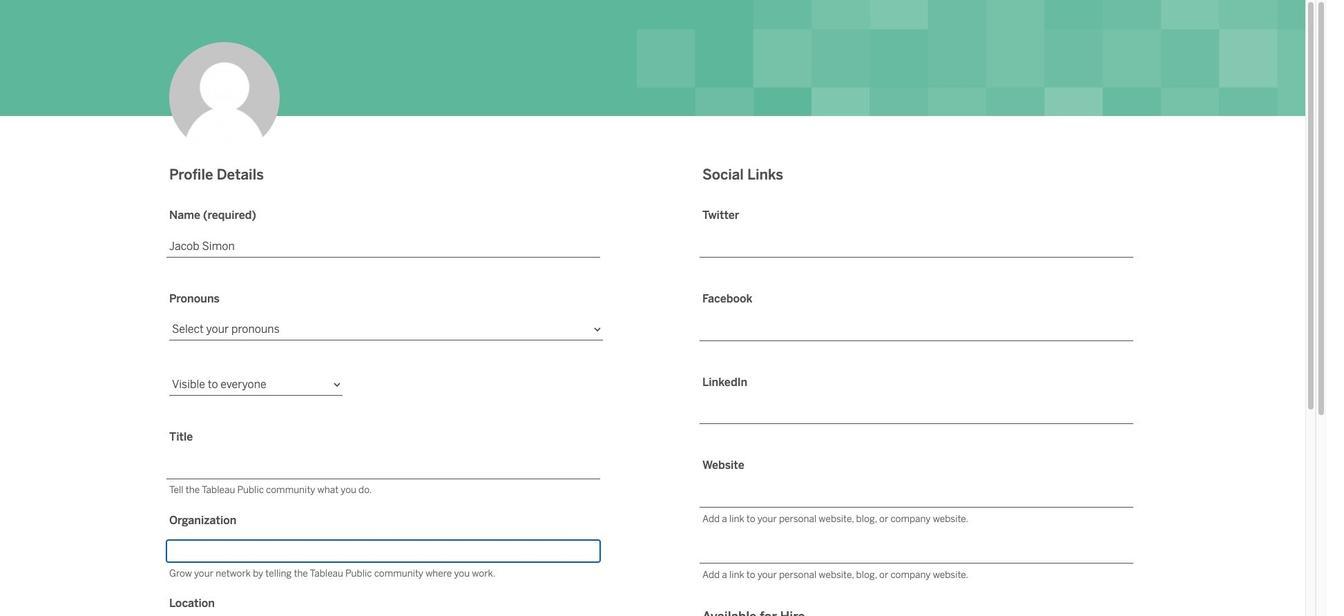 Task type: describe. For each thing, give the bounding box(es) containing it.
Website field
[[700, 485, 1134, 508]]

Name (required) field
[[166, 235, 600, 258]]

Facebook field
[[700, 318, 1134, 341]]

Twitter field
[[700, 235, 1134, 258]]

go to search image
[[1250, 35, 1299, 51]]

Title field
[[166, 457, 600, 479]]

Organization field
[[166, 540, 600, 563]]

LinkedIn field
[[700, 402, 1134, 424]]



Task type: locate. For each thing, give the bounding box(es) containing it.
dialog
[[0, 0, 1316, 616]]

website2 field
[[700, 541, 1134, 564]]

avatar image
[[169, 42, 280, 153], [174, 134, 285, 245]]



Task type: vqa. For each thing, say whether or not it's contained in the screenshot.
Name (required) field
yes



